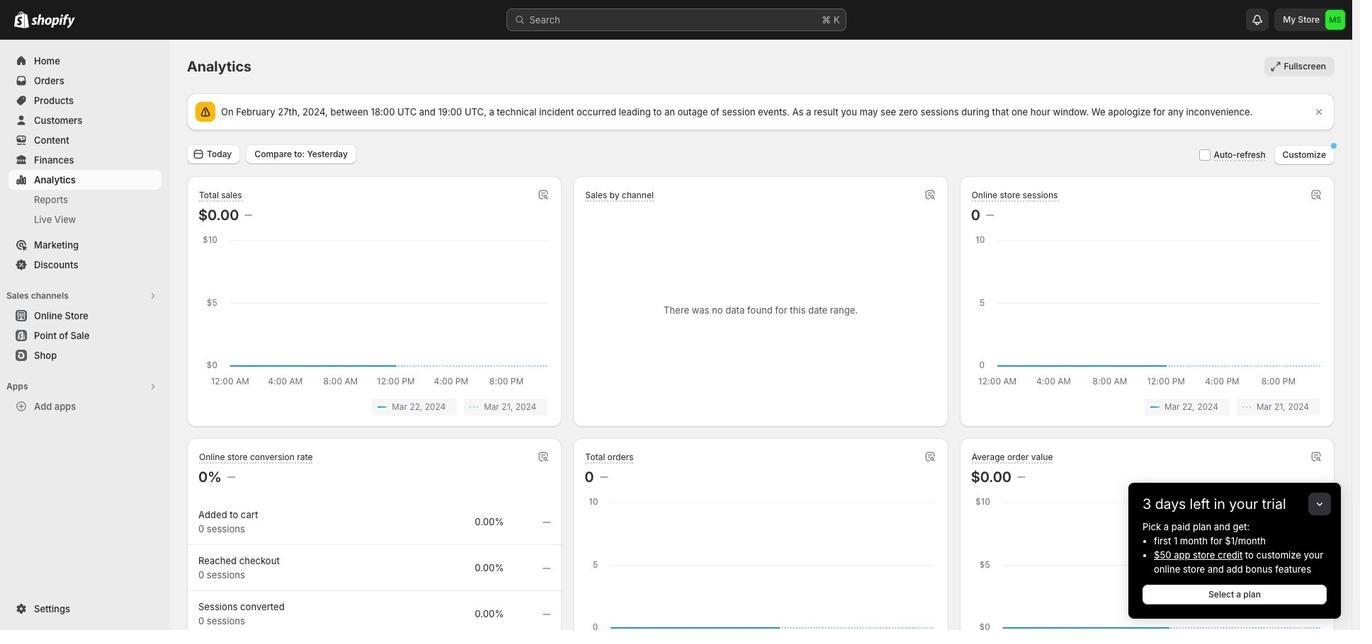 Task type: describe. For each thing, give the bounding box(es) containing it.
my store image
[[1326, 10, 1346, 30]]

shopify image
[[31, 14, 75, 28]]

1 list from the left
[[201, 399, 548, 416]]



Task type: vqa. For each thing, say whether or not it's contained in the screenshot.
My Store image
yes



Task type: locate. For each thing, give the bounding box(es) containing it.
list
[[201, 399, 548, 416], [974, 399, 1321, 416]]

2 list from the left
[[974, 399, 1321, 416]]

shopify image
[[14, 11, 29, 28]]

0 horizontal spatial list
[[201, 399, 548, 416]]

1 horizontal spatial list
[[974, 399, 1321, 416]]



